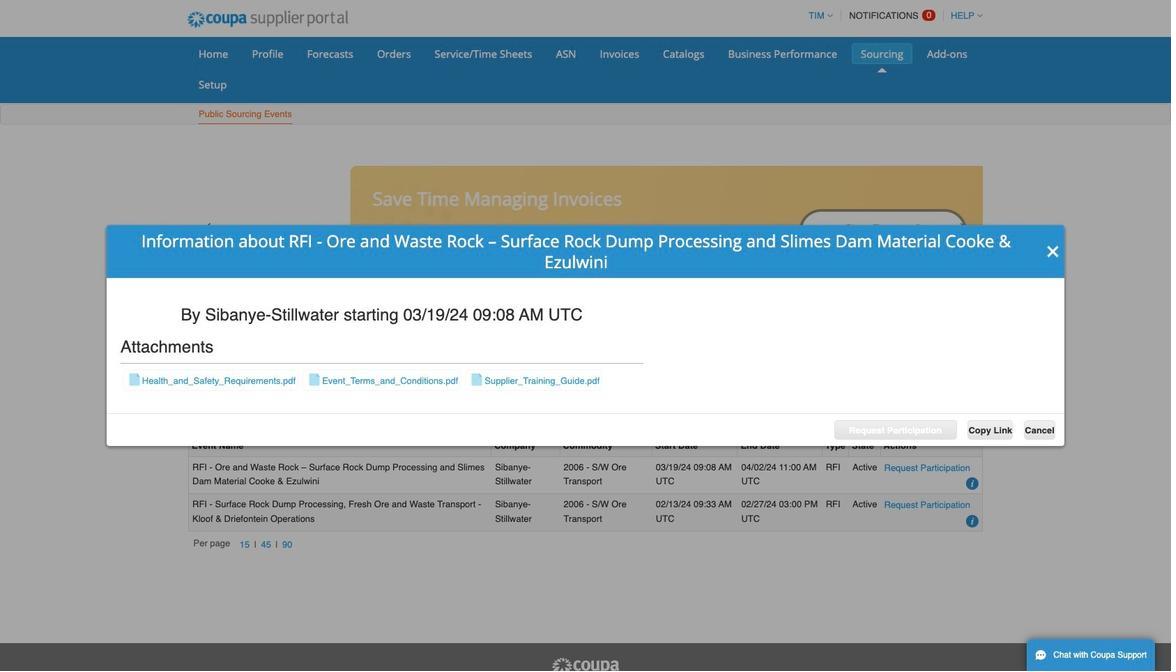 Task type: locate. For each thing, give the bounding box(es) containing it.
0 horizontal spatial coupa supplier portal image
[[178, 2, 358, 37]]

tab list
[[188, 366, 983, 386]]

1 horizontal spatial coupa supplier portal image
[[551, 658, 621, 672]]

0 vertical spatial coupa supplier portal image
[[178, 2, 358, 37]]

previous image
[[203, 222, 214, 233]]

event name element
[[189, 436, 492, 457]]

Search text field
[[880, 390, 978, 409]]

close image
[[1047, 245, 1061, 259]]

navigation
[[194, 538, 297, 553]]

coupa supplier portal image
[[178, 2, 358, 37], [551, 658, 621, 672]]

information about rfi - ore and waste rock – surface rock dump processing and slimes dam material cooke & ezulwini dialog
[[107, 225, 1065, 446]]

actions element
[[881, 436, 983, 457]]

1 vertical spatial coupa supplier portal image
[[551, 658, 621, 672]]

state element
[[850, 436, 881, 457]]



Task type: vqa. For each thing, say whether or not it's contained in the screenshot.
bottom Coupa Supplier Portal IMAGE
yes



Task type: describe. For each thing, give the bounding box(es) containing it.
commodity element
[[560, 436, 653, 457]]

company element
[[492, 436, 560, 457]]

start date element
[[653, 436, 738, 457]]

end date element
[[738, 436, 823, 457]]

type element
[[823, 436, 850, 457]]



